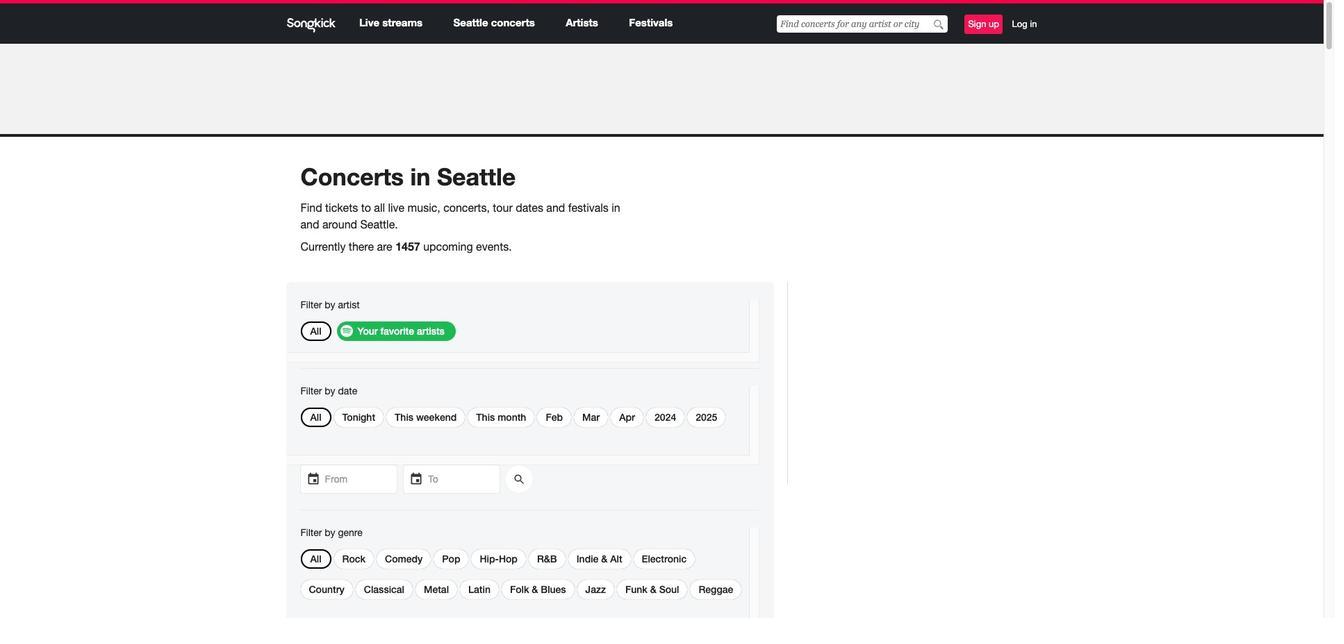 Task type: vqa. For each thing, say whether or not it's contained in the screenshot.
Wednesday inside the Bruce Katz Band Wednesday 31 January 2024 4:30 Pm Pst
no



Task type: locate. For each thing, give the bounding box(es) containing it.
Find concerts for any artist or city search field
[[777, 16, 948, 33]]

1 horizontal spatial &
[[601, 553, 608, 565]]

all link for tonight
[[310, 411, 321, 423]]

this left the month
[[476, 411, 495, 423]]

From text field
[[301, 466, 396, 493]]

events.
[[476, 240, 512, 253]]

in right festivals
[[612, 202, 620, 214]]

filter left artist
[[301, 299, 322, 311]]

1 all link from the top
[[310, 325, 321, 337]]

soul
[[659, 584, 679, 595]]

seattle concerts link
[[453, 16, 535, 29]]

indie & alt link
[[577, 553, 622, 565]]

pop link
[[442, 553, 460, 565]]

1 this from the left
[[395, 411, 413, 423]]

seattle up concerts,
[[437, 163, 516, 190]]

tickets
[[325, 202, 358, 214]]

& left soul at the bottom
[[650, 584, 656, 595]]

3 all link from the top
[[310, 553, 321, 565]]

genre
[[338, 527, 363, 539]]

artists
[[566, 16, 598, 29]]

concerts
[[491, 16, 535, 29]]

all
[[310, 325, 321, 337], [310, 411, 321, 423], [310, 553, 321, 565]]

jazz link
[[585, 584, 606, 595]]

0 vertical spatial filter
[[301, 299, 322, 311]]

& left alt
[[601, 553, 608, 565]]

1 vertical spatial filter
[[301, 386, 322, 397]]

rock link
[[342, 553, 366, 565]]

folk & blues
[[510, 584, 566, 595]]

are
[[377, 240, 392, 253]]

0 horizontal spatial this
[[395, 411, 413, 423]]

2 by from the top
[[325, 386, 335, 397]]

1 horizontal spatial in
[[612, 202, 620, 214]]

&
[[601, 553, 608, 565], [532, 584, 538, 595], [650, 584, 656, 595]]

1 vertical spatial and
[[301, 218, 319, 231]]

3 by from the top
[[325, 527, 335, 539]]

2024
[[655, 411, 676, 423]]

all link down the filter by genre
[[310, 553, 321, 565]]

2024 link
[[655, 411, 676, 423]]

festivals
[[568, 202, 609, 214]]

in right log
[[1030, 19, 1037, 29]]

2 all from the top
[[310, 411, 321, 423]]

country link
[[309, 584, 345, 595]]

1 vertical spatial all link
[[310, 411, 321, 423]]

3 all from the top
[[310, 553, 321, 565]]

all for rock
[[310, 553, 321, 565]]

1 filter from the top
[[301, 299, 322, 311]]

2 vertical spatial in
[[612, 202, 620, 214]]

all down filter by artist
[[310, 325, 321, 337]]

live streams
[[359, 16, 423, 29]]

filter
[[301, 299, 322, 311], [301, 386, 322, 397], [301, 527, 322, 539]]

this
[[395, 411, 413, 423], [476, 411, 495, 423]]

by left artist
[[325, 299, 335, 311]]

funk & soul link
[[625, 584, 679, 595]]

None submit
[[505, 466, 533, 493]]

all link down filter by artist
[[310, 325, 321, 337]]

in
[[1030, 19, 1037, 29], [410, 163, 430, 190], [612, 202, 620, 214]]

2 this from the left
[[476, 411, 495, 423]]

find
[[301, 202, 322, 214]]

this month link
[[476, 411, 526, 423]]

... image
[[304, 473, 319, 485]]

pop
[[442, 553, 460, 565]]

1 vertical spatial by
[[325, 386, 335, 397]]

feb
[[546, 411, 563, 423]]

and
[[546, 202, 565, 214], [301, 218, 319, 231]]

electronic
[[642, 553, 687, 565]]

country
[[309, 584, 345, 595]]

0 vertical spatial in
[[1030, 19, 1037, 29]]

by
[[325, 299, 335, 311], [325, 386, 335, 397], [325, 527, 335, 539]]

2 all link from the top
[[310, 411, 321, 423]]

by left "date"
[[325, 386, 335, 397]]

latin link
[[468, 584, 491, 595]]

0 vertical spatial by
[[325, 299, 335, 311]]

1 vertical spatial in
[[410, 163, 430, 190]]

hip-
[[480, 553, 499, 565]]

live streams link
[[359, 16, 423, 29]]

and right dates
[[546, 202, 565, 214]]

blues
[[541, 584, 566, 595]]

by for tonight
[[325, 386, 335, 397]]

2 vertical spatial all
[[310, 553, 321, 565]]

1457
[[395, 240, 420, 253]]

festivals
[[629, 16, 673, 29]]

0 horizontal spatial in
[[410, 163, 430, 190]]

seattle left concerts
[[453, 16, 488, 29]]

2 vertical spatial all link
[[310, 553, 321, 565]]

& for blues
[[532, 584, 538, 595]]

0 vertical spatial all
[[310, 325, 321, 337]]

this weekend
[[395, 411, 457, 423]]

seattle
[[453, 16, 488, 29], [437, 163, 516, 190]]

this left 'weekend'
[[395, 411, 413, 423]]

upcoming
[[423, 240, 473, 253]]

2 horizontal spatial &
[[650, 584, 656, 595]]

reggae link
[[699, 584, 733, 595]]

1 horizontal spatial and
[[546, 202, 565, 214]]

all down filter by date
[[310, 411, 321, 423]]

funk & soul
[[625, 584, 679, 595]]

1 horizontal spatial this
[[476, 411, 495, 423]]

1 by from the top
[[325, 299, 335, 311]]

1 vertical spatial all
[[310, 411, 321, 423]]

all down the filter by genre
[[310, 553, 321, 565]]

3 filter from the top
[[301, 527, 322, 539]]

apr
[[619, 411, 635, 423]]

2 horizontal spatial in
[[1030, 19, 1037, 29]]

all link down filter by date
[[310, 411, 321, 423]]

comedy
[[385, 553, 423, 565]]

all link
[[310, 325, 321, 337], [310, 411, 321, 423], [310, 553, 321, 565]]

filter left "date"
[[301, 386, 322, 397]]

2 vertical spatial filter
[[301, 527, 322, 539]]

classical link
[[364, 584, 404, 595]]

and down the find
[[301, 218, 319, 231]]

0 vertical spatial and
[[546, 202, 565, 214]]

2 vertical spatial by
[[325, 527, 335, 539]]

by left the genre
[[325, 527, 335, 539]]

0 vertical spatial all link
[[310, 325, 321, 337]]

filter left the genre
[[301, 527, 322, 539]]

filter by artist
[[301, 299, 360, 311]]

in up music,
[[410, 163, 430, 190]]

0 horizontal spatial &
[[532, 584, 538, 595]]

filter for tonight
[[301, 386, 322, 397]]

indie & alt
[[577, 553, 622, 565]]

2 filter from the top
[[301, 386, 322, 397]]

& right folk
[[532, 584, 538, 595]]

alt
[[610, 553, 622, 565]]

0 horizontal spatial and
[[301, 218, 319, 231]]



Task type: describe. For each thing, give the bounding box(es) containing it.
tonight
[[342, 411, 375, 423]]

r&b
[[537, 553, 557, 565]]

search image
[[934, 19, 944, 30]]

artists link
[[566, 16, 598, 29]]

comedy link
[[385, 553, 423, 565]]

your
[[358, 325, 378, 337]]

date
[[338, 386, 357, 397]]

filter by genre
[[301, 527, 363, 539]]

live
[[359, 16, 379, 29]]

latin
[[468, 584, 491, 595]]

currently there are 1457 upcoming events.
[[301, 240, 512, 253]]

r&b link
[[537, 553, 557, 565]]

1 vertical spatial seattle
[[437, 163, 516, 190]]

festivals link
[[629, 16, 673, 29]]

favorite
[[380, 325, 414, 337]]

weekend
[[416, 411, 457, 423]]

electronic link
[[642, 553, 687, 565]]

this for this weekend
[[395, 411, 413, 423]]

concerts,
[[443, 202, 490, 214]]

in inside 'find tickets to all live music, concerts, tour dates and festivals in and around seattle.'
[[612, 202, 620, 214]]

month
[[498, 411, 526, 423]]

seattle.
[[360, 218, 398, 231]]

tour
[[493, 202, 513, 214]]

log in link
[[1012, 18, 1037, 31]]

jazz
[[585, 584, 606, 595]]

To text field
[[404, 466, 500, 493]]

1 all from the top
[[310, 325, 321, 337]]

all link for rock
[[310, 553, 321, 565]]

apr link
[[619, 411, 635, 423]]

mar link
[[582, 411, 600, 423]]

artist
[[338, 299, 360, 311]]

log in
[[1012, 19, 1037, 29]]

reggae
[[699, 584, 733, 595]]

log
[[1012, 19, 1028, 29]]

in for log
[[1030, 19, 1037, 29]]

artists
[[417, 325, 445, 337]]

sign
[[968, 19, 986, 29]]

there
[[349, 240, 374, 253]]

hip-hop link
[[480, 553, 518, 565]]

filter by date
[[301, 386, 357, 397]]

currently
[[301, 240, 346, 253]]

2025
[[696, 411, 717, 423]]

hip-hop
[[480, 553, 518, 565]]

metal
[[424, 584, 449, 595]]

filter for rock
[[301, 527, 322, 539]]

concerts in seattle
[[301, 163, 516, 190]]

folk & blues link
[[510, 584, 566, 595]]

all for tonight
[[310, 411, 321, 423]]

seattle concerts
[[453, 16, 535, 29]]

& for alt
[[601, 553, 608, 565]]

indie
[[577, 553, 599, 565]]

streams
[[382, 16, 423, 29]]

mar
[[582, 411, 600, 423]]

2025 link
[[696, 411, 717, 423]]

your favorite artists
[[358, 325, 445, 337]]

feb link
[[546, 411, 563, 423]]

your favorite artists button
[[337, 322, 456, 341]]

concerts
[[301, 163, 404, 190]]

music,
[[408, 202, 440, 214]]

funk
[[625, 584, 647, 595]]

hop
[[499, 553, 518, 565]]

dates
[[516, 202, 543, 214]]

& for soul
[[650, 584, 656, 595]]

tonight link
[[342, 411, 375, 423]]

live
[[388, 202, 405, 214]]

in for concerts
[[410, 163, 430, 190]]

this month
[[476, 411, 526, 423]]

... image
[[407, 473, 422, 485]]

sign up link
[[965, 15, 1003, 34]]

all
[[374, 202, 385, 214]]

find tickets to all live music, concerts, tour dates and festivals in and around seattle.
[[301, 202, 620, 231]]

sign up
[[968, 19, 999, 29]]

to
[[361, 202, 371, 214]]

metal link
[[424, 584, 449, 595]]

classical
[[364, 584, 404, 595]]

this weekend link
[[395, 411, 457, 423]]

by for rock
[[325, 527, 335, 539]]

this for this month
[[476, 411, 495, 423]]

rock
[[342, 553, 366, 565]]

0 vertical spatial seattle
[[453, 16, 488, 29]]

around
[[322, 218, 357, 231]]

folk
[[510, 584, 529, 595]]



